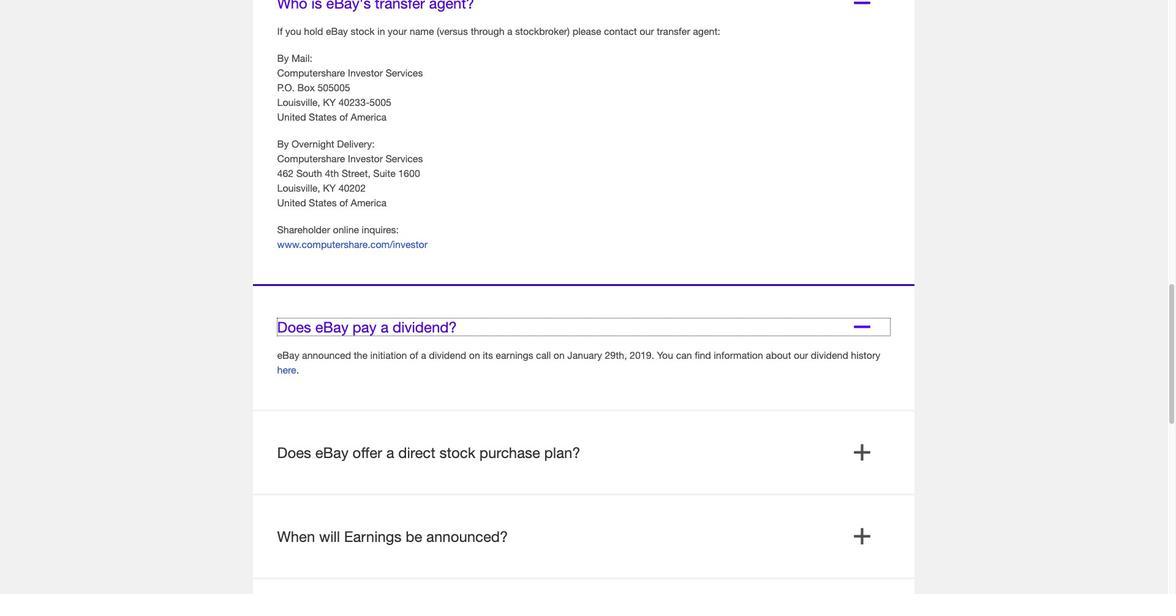 Task type: locate. For each thing, give the bounding box(es) containing it.
does ebay pay a dividend?
[[277, 319, 457, 336]]

dividend
[[429, 350, 467, 361], [811, 350, 849, 361]]

1 vertical spatial computershare
[[277, 153, 345, 164]]

1 vertical spatial united
[[277, 197, 306, 209]]

a inside tab panel
[[507, 25, 513, 37]]

0 vertical spatial ky
[[323, 96, 336, 108]]

1 computershare from the top
[[277, 67, 345, 79]]

by
[[277, 52, 289, 64], [277, 138, 289, 150]]

2 by from the top
[[277, 138, 289, 150]]

ky down 4th
[[323, 182, 336, 194]]

investor up street,
[[348, 153, 383, 164]]

2 services from the top
[[386, 153, 423, 164]]

.
[[296, 364, 299, 376]]

a right 'through'
[[507, 25, 513, 37]]

0 vertical spatial states
[[309, 111, 337, 123]]

mail:
[[292, 52, 313, 64]]

1 horizontal spatial dividend
[[811, 350, 849, 361]]

1 vertical spatial america
[[351, 197, 387, 209]]

0 horizontal spatial on
[[469, 350, 480, 361]]

1 investor from the top
[[348, 67, 383, 79]]

on left its
[[469, 350, 480, 361]]

a
[[507, 25, 513, 37], [381, 319, 389, 336], [421, 350, 426, 361], [386, 445, 394, 462]]

1 united from the top
[[277, 111, 306, 123]]

america inside by mail: computershare investor services p.o. box 505005 louisville, ky 40233-5005 united states of america
[[351, 111, 387, 123]]

united
[[277, 111, 306, 123], [277, 197, 306, 209]]

when
[[277, 528, 315, 546]]

agent:
[[693, 25, 721, 37]]

does ebay offer a direct stock purchase plan?
[[277, 445, 581, 462]]

dividend?
[[393, 319, 457, 336]]

by mail: computershare investor services p.o. box 505005 louisville, ky 40233-5005 united states of america
[[277, 52, 423, 123]]

investor up 40233-
[[348, 67, 383, 79]]

1 by from the top
[[277, 52, 289, 64]]

(versus
[[437, 25, 468, 37]]

2 vertical spatial of
[[410, 350, 418, 361]]

services up 1600 at left
[[386, 153, 423, 164]]

1 vertical spatial services
[[386, 153, 423, 164]]

2 ky from the top
[[323, 182, 336, 194]]

initiation
[[370, 350, 407, 361]]

1 states from the top
[[309, 111, 337, 123]]

2 louisville, from the top
[[277, 182, 320, 194]]

states
[[309, 111, 337, 123], [309, 197, 337, 209]]

a down dividend? in the bottom left of the page
[[421, 350, 426, 361]]

america down 5005
[[351, 111, 387, 123]]

information
[[714, 350, 763, 361]]

states down 4th
[[309, 197, 337, 209]]

0 horizontal spatial our
[[640, 25, 654, 37]]

1 vertical spatial ky
[[323, 182, 336, 194]]

by inside by mail: computershare investor services p.o. box 505005 louisville, ky 40233-5005 united states of america
[[277, 52, 289, 64]]

ky inside by mail: computershare investor services p.o. box 505005 louisville, ky 40233-5005 united states of america
[[323, 96, 336, 108]]

stockbroker)
[[515, 25, 570, 37]]

1 vertical spatial investor
[[348, 153, 383, 164]]

0 vertical spatial of
[[340, 111, 348, 123]]

1 vertical spatial does
[[277, 445, 311, 462]]

services
[[386, 67, 423, 79], [386, 153, 423, 164]]

1 vertical spatial of
[[340, 197, 348, 209]]

investor inside by mail: computershare investor services p.o. box 505005 louisville, ky 40233-5005 united states of america
[[348, 67, 383, 79]]

0 vertical spatial united
[[277, 111, 306, 123]]

ebay up "here" link
[[277, 350, 299, 361]]

direct
[[398, 445, 436, 462]]

1 america from the top
[[351, 111, 387, 123]]

ebay announced the initiation of a dividend on its earnings call on january 29th, 2019. you can find information about our dividend history here .
[[277, 350, 881, 376]]

0 vertical spatial america
[[351, 111, 387, 123]]

0 horizontal spatial stock
[[351, 25, 375, 37]]

our right contact
[[640, 25, 654, 37]]

in
[[378, 25, 385, 37]]

name
[[410, 25, 434, 37]]

be
[[406, 528, 422, 546]]

inquires:
[[362, 224, 399, 236]]

will
[[319, 528, 340, 546]]

ebay up announced
[[315, 319, 349, 336]]

29th,
[[605, 350, 627, 361]]

suite
[[373, 168, 396, 179]]

investor inside by overnight delivery: computershare investor services 462 south 4th street, suite 1600 louisville, ky 40202 united states of america
[[348, 153, 383, 164]]

earnings
[[344, 528, 402, 546]]

ky down the 505005
[[323, 96, 336, 108]]

by up 462
[[277, 138, 289, 150]]

a right offer
[[386, 445, 394, 462]]

1 services from the top
[[386, 67, 423, 79]]

1 vertical spatial louisville,
[[277, 182, 320, 194]]

0 horizontal spatial dividend
[[429, 350, 467, 361]]

by left mail:
[[277, 52, 289, 64]]

shareholder
[[277, 224, 330, 236]]

4th
[[325, 168, 339, 179]]

1 dividend from the left
[[429, 350, 467, 361]]

of down '40202'
[[340, 197, 348, 209]]

louisville, down box
[[277, 96, 320, 108]]

1 vertical spatial our
[[794, 350, 808, 361]]

united up shareholder
[[277, 197, 306, 209]]

1 horizontal spatial stock
[[440, 445, 476, 462]]

computershare down "overnight"
[[277, 153, 345, 164]]

40202
[[339, 182, 366, 194]]

ky
[[323, 96, 336, 108], [323, 182, 336, 194]]

2 does from the top
[[277, 445, 311, 462]]

by inside by overnight delivery: computershare investor services 462 south 4th street, suite 1600 louisville, ky 40202 united states of america
[[277, 138, 289, 150]]

by overnight delivery: computershare investor services 462 south 4th street, suite 1600 louisville, ky 40202 united states of america
[[277, 138, 423, 209]]

dividend down dividend? in the bottom left of the page
[[429, 350, 467, 361]]

does for does ebay pay a dividend?
[[277, 319, 311, 336]]

our
[[640, 25, 654, 37], [794, 350, 808, 361]]

overnight
[[292, 138, 334, 150]]

earnings
[[496, 350, 534, 361]]

services up 5005
[[386, 67, 423, 79]]

2 dividend from the left
[[811, 350, 849, 361]]

our right about
[[794, 350, 808, 361]]

louisville, inside by overnight delivery: computershare investor services 462 south 4th street, suite 1600 louisville, ky 40202 united states of america
[[277, 182, 320, 194]]

if you hold ebay stock in your name (versus through a stockbroker) please contact our transfer agent:
[[277, 25, 721, 37]]

1 ky from the top
[[323, 96, 336, 108]]

united down p.o.
[[277, 111, 306, 123]]

0 vertical spatial investor
[[348, 67, 383, 79]]

ebay inside the ebay announced the initiation of a dividend on its earnings call on january 29th, 2019. you can find information about our dividend history here .
[[277, 350, 299, 361]]

2 investor from the top
[[348, 153, 383, 164]]

computershare up box
[[277, 67, 345, 79]]

0 vertical spatial does
[[277, 319, 311, 336]]

louisville, down south
[[277, 182, 320, 194]]

of down 40233-
[[340, 111, 348, 123]]

does
[[277, 319, 311, 336], [277, 445, 311, 462]]

on right call at left
[[554, 350, 565, 361]]

america inside by overnight delivery: computershare investor services 462 south 4th street, suite 1600 louisville, ky 40202 united states of america
[[351, 197, 387, 209]]

if
[[277, 25, 283, 37]]

does for does ebay offer a direct stock purchase plan?
[[277, 445, 311, 462]]

stock left in
[[351, 25, 375, 37]]

1 horizontal spatial our
[[794, 350, 808, 361]]

america
[[351, 111, 387, 123], [351, 197, 387, 209]]

stock
[[351, 25, 375, 37], [440, 445, 476, 462]]

1 vertical spatial states
[[309, 197, 337, 209]]

1 louisville, from the top
[[277, 96, 320, 108]]

about
[[766, 350, 791, 361]]

1 horizontal spatial on
[[554, 350, 565, 361]]

0 vertical spatial our
[[640, 25, 654, 37]]

tab panel
[[277, 12, 890, 252]]

computershare
[[277, 67, 345, 79], [277, 153, 345, 164]]

1 on from the left
[[469, 350, 480, 361]]

1 does from the top
[[277, 319, 311, 336]]

0 vertical spatial louisville,
[[277, 96, 320, 108]]

1600
[[398, 168, 420, 179]]

louisville,
[[277, 96, 320, 108], [277, 182, 320, 194]]

find
[[695, 350, 711, 361]]

462
[[277, 168, 294, 179]]

2 computershare from the top
[[277, 153, 345, 164]]

states up "overnight"
[[309, 111, 337, 123]]

ebay left offer
[[315, 445, 349, 462]]

1 vertical spatial by
[[277, 138, 289, 150]]

0 vertical spatial services
[[386, 67, 423, 79]]

united inside by overnight delivery: computershare investor services 462 south 4th street, suite 1600 louisville, ky 40202 united states of america
[[277, 197, 306, 209]]

your
[[388, 25, 407, 37]]

dividend left history
[[811, 350, 849, 361]]

0 vertical spatial computershare
[[277, 67, 345, 79]]

of right the initiation
[[410, 350, 418, 361]]

ebay
[[326, 25, 348, 37], [315, 319, 349, 336], [277, 350, 299, 361], [315, 445, 349, 462]]

ky inside by overnight delivery: computershare investor services 462 south 4th street, suite 1600 louisville, ky 40202 united states of america
[[323, 182, 336, 194]]

on
[[469, 350, 480, 361], [554, 350, 565, 361]]

stock right direct
[[440, 445, 476, 462]]

of inside by overnight delivery: computershare investor services 462 south 4th street, suite 1600 louisville, ky 40202 united states of america
[[340, 197, 348, 209]]

america down '40202'
[[351, 197, 387, 209]]

505005
[[318, 82, 350, 93]]

2019.
[[630, 350, 654, 361]]

2 america from the top
[[351, 197, 387, 209]]

when will earnings be announced?
[[277, 528, 508, 546]]

our inside tab panel
[[640, 25, 654, 37]]

0 vertical spatial by
[[277, 52, 289, 64]]

2 states from the top
[[309, 197, 337, 209]]

investor
[[348, 67, 383, 79], [348, 153, 383, 164]]

here
[[277, 364, 296, 376]]

of
[[340, 111, 348, 123], [340, 197, 348, 209], [410, 350, 418, 361]]

2 united from the top
[[277, 197, 306, 209]]



Task type: describe. For each thing, give the bounding box(es) containing it.
online
[[333, 224, 359, 236]]

announced?
[[427, 528, 508, 546]]

shareholder online inquires: www.computershare.com/investor
[[277, 224, 428, 250]]

here link
[[277, 364, 296, 376]]

please
[[573, 25, 601, 37]]

can
[[676, 350, 692, 361]]

2 on from the left
[[554, 350, 565, 361]]

tab panel containing if you hold ebay stock in your name (versus through a stockbroker) please contact our transfer agent:
[[277, 12, 890, 252]]

offer
[[353, 445, 382, 462]]

pay
[[353, 319, 377, 336]]

states inside by mail: computershare investor services p.o. box 505005 louisville, ky 40233-5005 united states of america
[[309, 111, 337, 123]]

www.computershare.com/investor
[[277, 239, 428, 250]]

plan?
[[544, 445, 581, 462]]

announced
[[302, 350, 351, 361]]

services inside by mail: computershare investor services p.o. box 505005 louisville, ky 40233-5005 united states of america
[[386, 67, 423, 79]]

street,
[[342, 168, 371, 179]]

its
[[483, 350, 493, 361]]

purchase
[[480, 445, 540, 462]]

south
[[296, 168, 322, 179]]

you
[[285, 25, 301, 37]]

computershare inside by overnight delivery: computershare investor services 462 south 4th street, suite 1600 louisville, ky 40202 united states of america
[[277, 153, 345, 164]]

computershare inside by mail: computershare investor services p.o. box 505005 louisville, ky 40233-5005 united states of america
[[277, 67, 345, 79]]

a right pay
[[381, 319, 389, 336]]

through
[[471, 25, 505, 37]]

transfer
[[657, 25, 690, 37]]

0 vertical spatial stock
[[351, 25, 375, 37]]

you
[[657, 350, 674, 361]]

louisville, inside by mail: computershare investor services p.o. box 505005 louisville, ky 40233-5005 united states of america
[[277, 96, 320, 108]]

of inside by mail: computershare investor services p.o. box 505005 louisville, ky 40233-5005 united states of america
[[340, 111, 348, 123]]

ebay right hold
[[326, 25, 348, 37]]

www.computershare.com/investor link
[[277, 239, 428, 250]]

by for by overnight delivery: computershare investor services 462 south 4th street, suite 1600 louisville, ky 40202 united states of america
[[277, 138, 289, 150]]

delivery:
[[337, 138, 375, 150]]

call
[[536, 350, 551, 361]]

january
[[568, 350, 602, 361]]

40233-
[[339, 96, 370, 108]]

box
[[297, 82, 315, 93]]

hold
[[304, 25, 323, 37]]

united inside by mail: computershare investor services p.o. box 505005 louisville, ky 40233-5005 united states of america
[[277, 111, 306, 123]]

states inside by overnight delivery: computershare investor services 462 south 4th street, suite 1600 louisville, ky 40202 united states of america
[[309, 197, 337, 209]]

of inside the ebay announced the initiation of a dividend on its earnings call on january 29th, 2019. you can find information about our dividend history here .
[[410, 350, 418, 361]]

by for by mail: computershare investor services p.o. box 505005 louisville, ky 40233-5005 united states of america
[[277, 52, 289, 64]]

services inside by overnight delivery: computershare investor services 462 south 4th street, suite 1600 louisville, ky 40202 united states of america
[[386, 153, 423, 164]]

p.o.
[[277, 82, 295, 93]]

the
[[354, 350, 368, 361]]

1 vertical spatial stock
[[440, 445, 476, 462]]

contact
[[604, 25, 637, 37]]

history
[[851, 350, 881, 361]]

a inside the ebay announced the initiation of a dividend on its earnings call on january 29th, 2019. you can find information about our dividend history here .
[[421, 350, 426, 361]]

our inside the ebay announced the initiation of a dividend on its earnings call on january 29th, 2019. you can find information about our dividend history here .
[[794, 350, 808, 361]]

5005
[[370, 96, 392, 108]]



Task type: vqa. For each thing, say whether or not it's contained in the screenshot.
Ky within the By Overnight Delivery: Computershare Investor Services 462 South 4th Street, Suite 1600 Louisville, KY 40202 United States of America
yes



